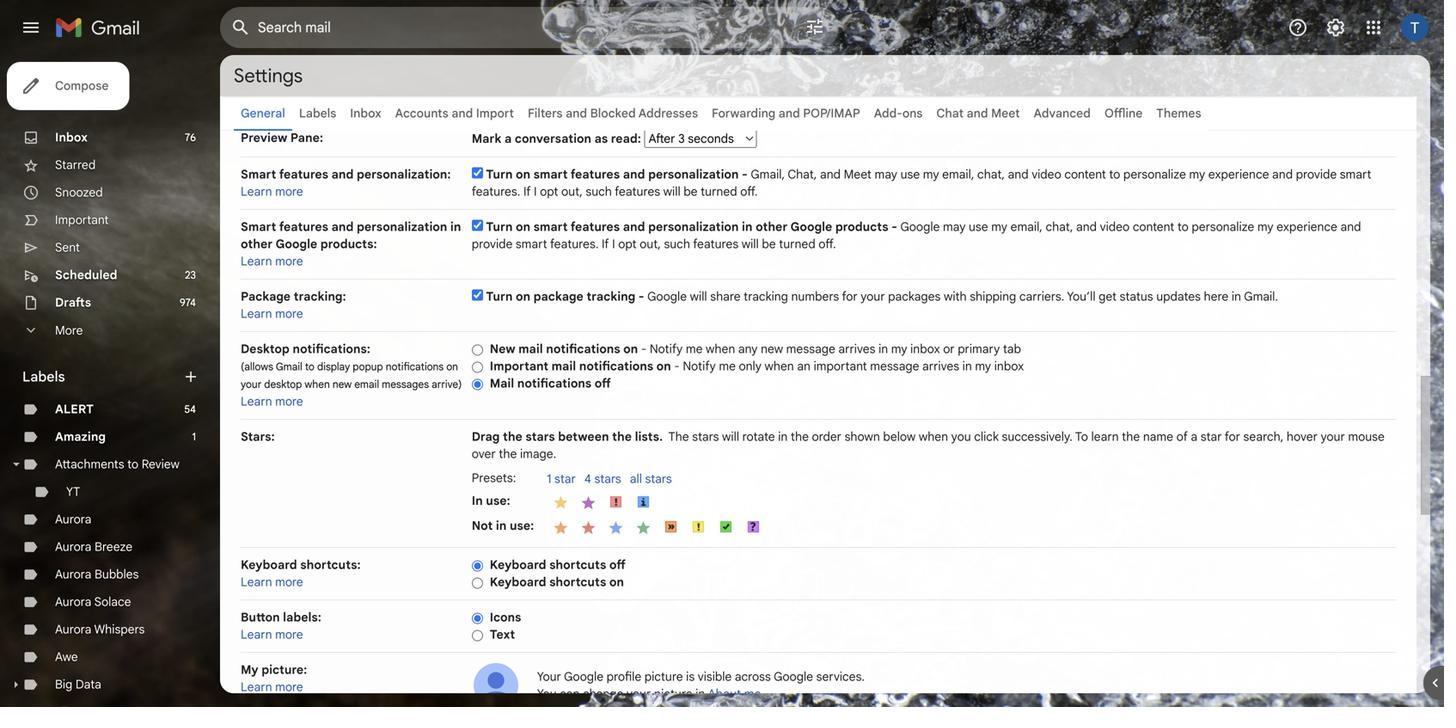 Task type: describe. For each thing, give the bounding box(es) containing it.
will inside the stars will rotate in the order shown below when you click successively. to learn the name of a star for search, hover your mouse over the image.
[[723, 429, 740, 444]]

i inside google may use my email, chat, and video content to personalize my experience and provide smart features. if i opt out, such features will be turned off.
[[612, 237, 616, 252]]

smart inside gmail, chat, and meet may use my email, chat, and video content to personalize my experience and provide smart features. if i opt out, such features will be turned off.
[[1341, 167, 1372, 182]]

.
[[762, 686, 765, 701]]

settings
[[234, 64, 303, 88]]

you
[[952, 429, 972, 444]]

in down gmail,
[[742, 219, 753, 234]]

chat, inside gmail, chat, and meet may use my email, chat, and video content to personalize my experience and provide smart features. if i opt out, such features will be turned off.
[[978, 167, 1005, 182]]

to
[[1076, 429, 1089, 444]]

add-ons
[[875, 106, 923, 121]]

0 horizontal spatial for
[[842, 289, 858, 304]]

compose
[[55, 78, 109, 93]]

learn more link for smart features and personalization: learn more
[[241, 184, 303, 199]]

(allows
[[241, 360, 274, 373]]

and inside smart features and personalization in other google products: learn more
[[332, 219, 354, 234]]

starred link
[[55, 157, 96, 172]]

when left the any
[[706, 341, 736, 357]]

experience inside gmail, chat, and meet may use my email, chat, and video content to personalize my experience and provide smart features. if i opt out, such features will be turned off.
[[1209, 167, 1270, 182]]

- for tracking
[[639, 289, 645, 304]]

data
[[76, 677, 101, 692]]

forwarding and pop/imap
[[712, 106, 861, 121]]

numbers
[[792, 289, 840, 304]]

carriers.
[[1020, 289, 1065, 304]]

turn on smart features and personalization in other google products -
[[486, 219, 901, 234]]

gmail image
[[55, 10, 149, 45]]

when inside the stars will rotate in the order shown below when you click successively. to learn the name of a star for search, hover your mouse over the image.
[[919, 429, 949, 444]]

shortcuts:
[[300, 557, 361, 572]]

star inside the stars will rotate in the order shown below when you click successively. to learn the name of a star for search, hover your mouse over the image.
[[1201, 429, 1223, 444]]

below
[[884, 429, 916, 444]]

image.
[[520, 446, 557, 461]]

more
[[55, 323, 83, 338]]

mail for new
[[519, 341, 543, 357]]

learn more link for button labels: learn more
[[241, 627, 303, 642]]

learn inside smart features and personalization in other google products: learn more
[[241, 254, 272, 269]]

smart for more
[[241, 167, 276, 182]]

keyboard shortcuts off
[[490, 557, 626, 572]]

notify for notify me only when an important message arrives in my inbox
[[683, 359, 716, 374]]

mark
[[472, 131, 502, 146]]

1 horizontal spatial inbox link
[[350, 106, 382, 121]]

your left packages
[[861, 289, 886, 304]]

yt
[[66, 484, 80, 499]]

off for mail notifications off
[[595, 376, 611, 391]]

0 vertical spatial message
[[787, 341, 836, 357]]

add-
[[875, 106, 903, 121]]

video inside google may use my email, chat, and video content to personalize my experience and provide smart features. if i opt out, such features will be turned off.
[[1101, 219, 1130, 234]]

if inside gmail, chat, and meet may use my email, chat, and video content to personalize my experience and provide smart features. if i opt out, such features will be turned off.
[[524, 184, 531, 199]]

notifications:
[[293, 341, 371, 357]]

Mail notifications off radio
[[472, 378, 483, 391]]

alert link
[[55, 402, 94, 417]]

will inside google may use my email, chat, and video content to personalize my experience and provide smart features. if i opt out, such features will be turned off.
[[742, 237, 759, 252]]

your
[[537, 669, 562, 684]]

your inside desktop notifications: (allows gmail to display popup notifications on your desktop when new email messages arrive) learn more
[[241, 378, 262, 391]]

1 star 4 stars all stars
[[547, 471, 672, 486]]

picture:
[[262, 662, 307, 677]]

across
[[735, 669, 771, 684]]

if inside google may use my email, chat, and video content to personalize my experience and provide smart features. if i opt out, such features will be turned off.
[[602, 237, 609, 252]]

when left an
[[765, 359, 795, 374]]

will left share
[[690, 289, 708, 304]]

in inside smart features and personalization in other google products: learn more
[[451, 219, 461, 234]]

big
[[55, 677, 72, 692]]

package tracking: learn more
[[241, 289, 346, 321]]

can
[[560, 686, 580, 701]]

icons
[[490, 610, 522, 625]]

the left "lists."
[[613, 429, 632, 444]]

turn for turn on smart features and personalization -
[[486, 167, 513, 182]]

stars:
[[241, 429, 275, 444]]

may inside gmail, chat, and meet may use my email, chat, and video content to personalize my experience and provide smart features. if i opt out, such features will be turned off.
[[875, 167, 898, 182]]

text
[[490, 627, 515, 642]]

to inside desktop notifications: (allows gmail to display popup notifications on your desktop when new email messages arrive) learn more
[[305, 360, 315, 373]]

off for keyboard shortcuts off
[[610, 557, 626, 572]]

learn inside smart features and personalization: learn more
[[241, 184, 272, 199]]

0 vertical spatial a
[[505, 131, 512, 146]]

general
[[241, 106, 285, 121]]

to inside labels navigation
[[127, 457, 139, 472]]

rotate
[[743, 429, 775, 444]]

my up gmail.
[[1258, 219, 1274, 234]]

accounts and import link
[[395, 106, 514, 121]]

my up google may use my email, chat, and video content to personalize my experience and provide smart features. if i opt out, such features will be turned off.
[[924, 167, 940, 182]]

filters and blocked addresses
[[528, 106, 698, 121]]

use inside gmail, chat, and meet may use my email, chat, and video content to personalize my experience and provide smart features. if i opt out, such features will be turned off.
[[901, 167, 921, 182]]

learn more link for smart features and personalization in other google products: learn more
[[241, 254, 303, 269]]

learn more link for keyboard shortcuts: learn more
[[241, 575, 303, 590]]

personalization inside smart features and personalization in other google products: learn more
[[357, 219, 448, 234]]

search,
[[1244, 429, 1284, 444]]

smart for other
[[241, 219, 276, 234]]

shortcuts for off
[[550, 557, 607, 572]]

attachments to review
[[55, 457, 180, 472]]

your inside the stars will rotate in the order shown below when you click successively. to learn the name of a star for search, hover your mouse over the image.
[[1322, 429, 1346, 444]]

drag the stars between the lists.
[[472, 429, 663, 444]]

inbox for the bottommost inbox link
[[55, 130, 88, 145]]

name
[[1144, 429, 1174, 444]]

aurora for aurora breeze
[[55, 539, 92, 554]]

add-ons link
[[875, 106, 923, 121]]

chat, inside google may use my email, chat, and video content to personalize my experience and provide smart features. if i opt out, such features will be turned off.
[[1046, 219, 1074, 234]]

desktop
[[241, 341, 290, 357]]

and inside smart features and personalization: learn more
[[332, 167, 354, 182]]

filters and blocked addresses link
[[528, 106, 698, 121]]

aurora whispers
[[55, 622, 145, 637]]

be inside google may use my email, chat, and video content to personalize my experience and provide smart features. if i opt out, such features will be turned off.
[[762, 237, 776, 252]]

0 horizontal spatial arrives
[[839, 341, 876, 357]]

the stars will rotate in the order shown below when you click successively. to learn the name of a star for search, hover your mouse over the image.
[[472, 429, 1386, 461]]

1 for 1 star 4 stars all stars
[[547, 471, 552, 486]]

awe link
[[55, 649, 78, 664]]

personalize inside google may use my email, chat, and video content to personalize my experience and provide smart features. if i opt out, such features will be turned off.
[[1192, 219, 1255, 234]]

aurora for aurora "link"
[[55, 512, 92, 527]]

gmail
[[276, 360, 303, 373]]

1 horizontal spatial new
[[761, 341, 784, 357]]

the right over
[[499, 446, 517, 461]]

important for important mail notifications on - notify me only when an important message arrives in my inbox
[[490, 359, 549, 374]]

new mail notifications on - notify me when any new message arrives in my inbox or primary tab
[[490, 341, 1022, 357]]

mail notifications off
[[490, 376, 611, 391]]

whispers
[[94, 622, 145, 637]]

keyboard shortcuts on
[[490, 575, 624, 590]]

learn inside my picture: learn more
[[241, 679, 272, 695]]

1 vertical spatial use:
[[510, 518, 534, 533]]

features inside smart features and personalization in other google products: learn more
[[279, 219, 329, 234]]

chat
[[937, 106, 964, 121]]

drag
[[472, 429, 500, 444]]

stars inside the stars will rotate in the order shown below when you click successively. to learn the name of a star for search, hover your mouse over the image.
[[693, 429, 719, 444]]

1 horizontal spatial message
[[871, 359, 920, 374]]

picture image
[[472, 661, 520, 707]]

click
[[975, 429, 999, 444]]

off. inside google may use my email, chat, and video content to personalize my experience and provide smart features. if i opt out, such features will be turned off.
[[819, 237, 837, 252]]

meet inside gmail, chat, and meet may use my email, chat, and video content to personalize my experience and provide smart features. if i opt out, such features will be turned off.
[[844, 167, 872, 182]]

learn inside keyboard shortcuts: learn more
[[241, 575, 272, 590]]

turned inside google may use my email, chat, and video content to personalize my experience and provide smart features. if i opt out, such features will be turned off.
[[779, 237, 816, 252]]

1 for 1
[[192, 430, 196, 443]]

my up shipping
[[992, 219, 1008, 234]]

more inside package tracking: learn more
[[275, 306, 303, 321]]

your google profile picture is visible across google services. you can change your picture in about me .
[[537, 669, 865, 701]]

keyboard for keyboard shortcuts off
[[490, 557, 547, 572]]

on inside desktop notifications: (allows gmail to display popup notifications on your desktop when new email messages arrive) learn more
[[447, 360, 458, 373]]

attachments
[[55, 457, 124, 472]]

forwarding
[[712, 106, 776, 121]]

1 tracking from the left
[[587, 289, 636, 304]]

0 vertical spatial picture
[[645, 669, 683, 684]]

learn inside package tracking: learn more
[[241, 306, 272, 321]]

features. inside gmail, chat, and meet may use my email, chat, and video content to personalize my experience and provide smart features. if i opt out, such features will be turned off.
[[472, 184, 521, 199]]

1 vertical spatial inbox link
[[55, 130, 88, 145]]

ons
[[903, 106, 923, 121]]

0 vertical spatial other
[[756, 219, 788, 234]]

more button
[[0, 317, 206, 344]]

out, inside google may use my email, chat, and video content to personalize my experience and provide smart features. if i opt out, such features will be turned off.
[[640, 237, 661, 252]]

labels navigation
[[0, 55, 220, 707]]

may inside google may use my email, chat, and video content to personalize my experience and provide smart features. if i opt out, such features will be turned off.
[[944, 219, 966, 234]]

more inside keyboard shortcuts: learn more
[[275, 575, 303, 590]]

or
[[944, 341, 955, 357]]

awe
[[55, 649, 78, 664]]

such inside google may use my email, chat, and video content to personalize my experience and provide smart features. if i opt out, such features will be turned off.
[[664, 237, 691, 252]]

new inside desktop notifications: (allows gmail to display popup notifications on your desktop when new email messages arrive) learn more
[[333, 378, 352, 391]]

my left or on the right
[[892, 341, 908, 357]]

successively.
[[1002, 429, 1073, 444]]

forwarding and pop/imap link
[[712, 106, 861, 121]]

new
[[490, 341, 516, 357]]

sent link
[[55, 240, 80, 255]]

is
[[687, 669, 695, 684]]

in inside your google profile picture is visible across google services. you can change your picture in about me .
[[696, 686, 706, 701]]

0 vertical spatial use:
[[486, 493, 511, 508]]

bubbles
[[95, 567, 139, 582]]

google inside smart features and personalization in other google products: learn more
[[276, 237, 318, 252]]

preview
[[241, 130, 288, 145]]

google up can
[[564, 669, 604, 684]]

filters
[[528, 106, 563, 121]]

0 vertical spatial inbox
[[911, 341, 941, 357]]

important for important
[[55, 212, 109, 228]]

solace
[[94, 594, 131, 609]]

Icons radio
[[472, 612, 483, 625]]

important link
[[55, 212, 109, 228]]

google left the products
[[791, 219, 833, 234]]

aurora solace link
[[55, 594, 131, 609]]

Search mail text field
[[258, 19, 757, 36]]

advanced search options image
[[798, 9, 833, 44]]

more inside button labels: learn more
[[275, 627, 303, 642]]

any
[[739, 341, 758, 357]]

Keyboard shortcuts on radio
[[472, 577, 483, 589]]

- for any
[[641, 341, 647, 357]]



Task type: vqa. For each thing, say whether or not it's contained in the screenshot.


Task type: locate. For each thing, give the bounding box(es) containing it.
0 horizontal spatial be
[[684, 184, 698, 199]]

to inside gmail, chat, and meet may use my email, chat, and video content to personalize my experience and provide smart features. if i opt out, such features will be turned off.
[[1110, 167, 1121, 182]]

mail for important
[[552, 359, 576, 374]]

1 horizontal spatial i
[[612, 237, 616, 252]]

turn on smart features and personalization -
[[486, 167, 751, 182]]

chat and meet link
[[937, 106, 1021, 121]]

more up labels:
[[275, 575, 303, 590]]

6 learn more link from the top
[[241, 627, 303, 642]]

6 learn from the top
[[241, 627, 272, 642]]

1 vertical spatial other
[[241, 237, 273, 252]]

3 more from the top
[[275, 306, 303, 321]]

be down gmail,
[[762, 237, 776, 252]]

1 horizontal spatial off.
[[819, 237, 837, 252]]

0 vertical spatial opt
[[540, 184, 559, 199]]

smart inside google may use my email, chat, and video content to personalize my experience and provide smart features. if i opt out, such features will be turned off.
[[516, 237, 548, 252]]

New mail notifications on radio
[[472, 343, 483, 356]]

google
[[791, 219, 833, 234], [901, 219, 940, 234], [276, 237, 318, 252], [648, 289, 687, 304], [564, 669, 604, 684], [774, 669, 814, 684]]

2 learn from the top
[[241, 254, 272, 269]]

1 vertical spatial use
[[969, 219, 989, 234]]

notify left the any
[[650, 341, 683, 357]]

get
[[1099, 289, 1117, 304]]

drafts link
[[55, 295, 91, 310]]

popup
[[353, 360, 383, 373]]

76
[[185, 131, 196, 144]]

0 horizontal spatial 1
[[192, 430, 196, 443]]

smart inside smart features and personalization in other google products: learn more
[[241, 219, 276, 234]]

1 vertical spatial may
[[944, 219, 966, 234]]

advanced
[[1034, 106, 1091, 121]]

1 vertical spatial inbox
[[55, 130, 88, 145]]

0 horizontal spatial if
[[524, 184, 531, 199]]

0 horizontal spatial i
[[534, 184, 537, 199]]

experience inside google may use my email, chat, and video content to personalize my experience and provide smart features. if i opt out, such features will be turned off.
[[1277, 219, 1338, 234]]

1 horizontal spatial other
[[756, 219, 788, 234]]

such inside gmail, chat, and meet may use my email, chat, and video content to personalize my experience and provide smart features. if i opt out, such features will be turned off.
[[586, 184, 612, 199]]

3 learn more link from the top
[[241, 306, 303, 321]]

more down 'preview pane:'
[[275, 184, 303, 199]]

inbox down tab
[[995, 359, 1025, 374]]

main menu image
[[21, 17, 41, 38]]

labels for labels link
[[299, 106, 337, 121]]

1 horizontal spatial tracking
[[744, 289, 789, 304]]

0 vertical spatial new
[[761, 341, 784, 357]]

None checkbox
[[472, 167, 483, 178], [472, 289, 483, 301], [472, 167, 483, 178], [472, 289, 483, 301]]

breeze
[[95, 539, 133, 554]]

2 shortcuts from the top
[[550, 575, 607, 590]]

5 aurora from the top
[[55, 622, 92, 637]]

such down the turn on smart features and personalization in other google products - in the top of the page
[[664, 237, 691, 252]]

notify for notify me when any new message arrives in my inbox or primary tab
[[650, 341, 683, 357]]

inbox link right labels link
[[350, 106, 382, 121]]

1 aurora from the top
[[55, 512, 92, 527]]

0 vertical spatial me
[[686, 341, 703, 357]]

aurora whispers link
[[55, 622, 145, 637]]

0 horizontal spatial features.
[[472, 184, 521, 199]]

7 learn more link from the top
[[241, 679, 303, 695]]

button
[[241, 610, 280, 625]]

content up status
[[1133, 219, 1175, 234]]

addresses
[[639, 106, 698, 121]]

visible
[[698, 669, 732, 684]]

my down 'primary'
[[976, 359, 992, 374]]

the
[[503, 429, 523, 444], [613, 429, 632, 444], [791, 429, 809, 444], [1123, 429, 1141, 444], [499, 446, 517, 461]]

more inside smart features and personalization: learn more
[[275, 184, 303, 199]]

shortcuts down keyboard shortcuts off
[[550, 575, 607, 590]]

2 more from the top
[[275, 254, 303, 269]]

will
[[664, 184, 681, 199], [742, 237, 759, 252], [690, 289, 708, 304], [723, 429, 740, 444]]

2 smart from the top
[[241, 219, 276, 234]]

learn down preview
[[241, 184, 272, 199]]

with
[[944, 289, 967, 304]]

1 vertical spatial turn
[[486, 219, 513, 234]]

2 vertical spatial turn
[[486, 289, 513, 304]]

presets:
[[472, 470, 516, 486]]

1 vertical spatial be
[[762, 237, 776, 252]]

learn more link up button
[[241, 575, 303, 590]]

1 horizontal spatial experience
[[1277, 219, 1338, 234]]

1 vertical spatial mail
[[552, 359, 576, 374]]

learn down package
[[241, 306, 272, 321]]

in down 'primary'
[[963, 359, 973, 374]]

keyboard up button
[[241, 557, 297, 572]]

me left only
[[719, 359, 736, 374]]

aurora down aurora "link"
[[55, 539, 92, 554]]

inbox left or on the right
[[911, 341, 941, 357]]

0 vertical spatial personalize
[[1124, 167, 1187, 182]]

learn more link for my picture: learn more
[[241, 679, 303, 695]]

general link
[[241, 106, 285, 121]]

aurora bubbles
[[55, 567, 139, 582]]

Important mail notifications on radio
[[472, 361, 483, 374]]

not in use:
[[472, 518, 534, 533]]

out, down turn on smart features and personalization -
[[562, 184, 583, 199]]

labels up pane:
[[299, 106, 337, 121]]

message right important
[[871, 359, 920, 374]]

google may use my email, chat, and video content to personalize my experience and provide smart features. if i opt out, such features will be turned off.
[[472, 219, 1362, 252]]

labels for labels heading at bottom
[[22, 368, 65, 385]]

0 vertical spatial content
[[1065, 167, 1107, 182]]

1 horizontal spatial arrives
[[923, 359, 960, 374]]

0 horizontal spatial may
[[875, 167, 898, 182]]

1 vertical spatial turned
[[779, 237, 816, 252]]

for left the 'search,'
[[1225, 429, 1241, 444]]

the
[[669, 429, 689, 444]]

me down across
[[745, 686, 762, 701]]

meet up the products
[[844, 167, 872, 182]]

1 vertical spatial 1
[[547, 471, 552, 486]]

opt inside google may use my email, chat, and video content to personalize my experience and provide smart features. if i opt out, such features will be turned off.
[[619, 237, 637, 252]]

new up important mail notifications on - notify me only when an important message arrives in my inbox at the bottom of page
[[761, 341, 784, 357]]

important down snoozed
[[55, 212, 109, 228]]

stars right the
[[693, 429, 719, 444]]

1 vertical spatial personalize
[[1192, 219, 1255, 234]]

personalization for turn on smart features and personalization -
[[649, 167, 739, 182]]

inbox right labels link
[[350, 106, 382, 121]]

2 tracking from the left
[[744, 289, 789, 304]]

inbox link
[[350, 106, 382, 121], [55, 130, 88, 145]]

shortcuts for on
[[550, 575, 607, 590]]

learn more link for package tracking: learn more
[[241, 306, 303, 321]]

in right not
[[496, 518, 507, 533]]

smart inside smart features and personalization: learn more
[[241, 167, 276, 182]]

0 vertical spatial meet
[[992, 106, 1021, 121]]

None search field
[[220, 7, 839, 48]]

1 down image.
[[547, 471, 552, 486]]

email, inside google may use my email, chat, and video content to personalize my experience and provide smart features. if i opt out, such features will be turned off.
[[1011, 219, 1043, 234]]

0 horizontal spatial mail
[[519, 341, 543, 357]]

google inside google may use my email, chat, and video content to personalize my experience and provide smart features. if i opt out, such features will be turned off.
[[901, 219, 940, 234]]

tracking right package
[[587, 289, 636, 304]]

keyboard for keyboard shortcuts on
[[490, 575, 547, 590]]

attachments to review link
[[55, 457, 180, 472]]

1 down 54
[[192, 430, 196, 443]]

1 more from the top
[[275, 184, 303, 199]]

0 horizontal spatial inbox
[[911, 341, 941, 357]]

5 more from the top
[[275, 575, 303, 590]]

use: right in
[[486, 493, 511, 508]]

i down turn on smart features and personalization -
[[612, 237, 616, 252]]

review
[[142, 457, 180, 472]]

4 aurora from the top
[[55, 594, 92, 609]]

more inside desktop notifications: (allows gmail to display popup notifications on your desktop when new email messages arrive) learn more
[[275, 394, 303, 409]]

0 vertical spatial out,
[[562, 184, 583, 199]]

in down visible
[[696, 686, 706, 701]]

meet
[[992, 106, 1021, 121], [844, 167, 872, 182]]

0 horizontal spatial experience
[[1209, 167, 1270, 182]]

primary
[[958, 341, 1001, 357]]

0 vertical spatial use
[[901, 167, 921, 182]]

i
[[534, 184, 537, 199], [612, 237, 616, 252]]

starred
[[55, 157, 96, 172]]

accounts
[[395, 106, 449, 121]]

Keyboard shortcuts off radio
[[472, 559, 483, 572]]

personalization
[[649, 167, 739, 182], [357, 219, 448, 234], [649, 219, 739, 234]]

0 vertical spatial 1
[[192, 430, 196, 443]]

1 vertical spatial provide
[[472, 237, 513, 252]]

aurora for aurora solace
[[55, 594, 92, 609]]

off. inside gmail, chat, and meet may use my email, chat, and video content to personalize my experience and provide smart features. if i opt out, such features will be turned off.
[[741, 184, 758, 199]]

smart features and personalization: learn more
[[241, 167, 451, 199]]

7 learn from the top
[[241, 679, 272, 695]]

aurora for aurora whispers
[[55, 622, 92, 637]]

1 horizontal spatial inbox
[[350, 106, 382, 121]]

0 horizontal spatial star
[[555, 471, 576, 486]]

0 horizontal spatial a
[[505, 131, 512, 146]]

aurora up 'aurora solace' at the bottom left
[[55, 567, 92, 582]]

1 vertical spatial inbox
[[995, 359, 1025, 374]]

personalize inside gmail, chat, and meet may use my email, chat, and video content to personalize my experience and provide smart features. if i opt out, such features will be turned off.
[[1124, 167, 1187, 182]]

2 aurora from the top
[[55, 539, 92, 554]]

search mail image
[[225, 12, 256, 43]]

2 learn more link from the top
[[241, 254, 303, 269]]

turned up numbers
[[779, 237, 816, 252]]

2 vertical spatial me
[[745, 686, 762, 701]]

be
[[684, 184, 698, 199], [762, 237, 776, 252]]

all stars link
[[630, 471, 681, 488]]

0 vertical spatial turn
[[486, 167, 513, 182]]

stars right all
[[646, 471, 672, 486]]

opt
[[540, 184, 559, 199], [619, 237, 637, 252]]

1 vertical spatial important
[[490, 359, 549, 374]]

email
[[355, 378, 379, 391]]

use up shipping
[[969, 219, 989, 234]]

learn inside desktop notifications: (allows gmail to display popup notifications on your desktop when new email messages arrive) learn more
[[241, 394, 272, 409]]

aurora link
[[55, 512, 92, 527]]

important inside labels navigation
[[55, 212, 109, 228]]

turned
[[701, 184, 738, 199], [779, 237, 816, 252]]

will inside gmail, chat, and meet may use my email, chat, and video content to personalize my experience and provide smart features. if i opt out, such features will be turned off.
[[664, 184, 681, 199]]

themes
[[1157, 106, 1202, 121]]

a right the of
[[1192, 429, 1198, 444]]

4 learn from the top
[[241, 394, 272, 409]]

support image
[[1288, 17, 1309, 38]]

5 learn from the top
[[241, 575, 272, 590]]

0 horizontal spatial message
[[787, 341, 836, 357]]

1 horizontal spatial personalize
[[1192, 219, 1255, 234]]

import
[[476, 106, 514, 121]]

amazing link
[[55, 429, 106, 444]]

personalization down personalization:
[[357, 219, 448, 234]]

1 vertical spatial video
[[1101, 219, 1130, 234]]

may down gmail, chat, and meet may use my email, chat, and video content to personalize my experience and provide smart features. if i opt out, such features will be turned off.
[[944, 219, 966, 234]]

content inside google may use my email, chat, and video content to personalize my experience and provide smart features. if i opt out, such features will be turned off.
[[1133, 219, 1175, 234]]

products
[[836, 219, 889, 234]]

to up updates
[[1178, 219, 1189, 234]]

0 vertical spatial features.
[[472, 184, 521, 199]]

alert
[[55, 402, 94, 417]]

products:
[[321, 237, 377, 252]]

learn more link up package
[[241, 254, 303, 269]]

1 horizontal spatial may
[[944, 219, 966, 234]]

features inside smart features and personalization: learn more
[[279, 167, 329, 182]]

content inside gmail, chat, and meet may use my email, chat, and video content to personalize my experience and provide smart features. if i opt out, such features will be turned off.
[[1065, 167, 1107, 182]]

1 vertical spatial shortcuts
[[550, 575, 607, 590]]

0 vertical spatial such
[[586, 184, 612, 199]]

1 vertical spatial off.
[[819, 237, 837, 252]]

my down 'themes'
[[1190, 167, 1206, 182]]

status
[[1120, 289, 1154, 304]]

features. inside google may use my email, chat, and video content to personalize my experience and provide smart features. if i opt out, such features will be turned off.
[[550, 237, 599, 252]]

stars up image.
[[526, 429, 555, 444]]

to right gmail
[[305, 360, 315, 373]]

important down new
[[490, 359, 549, 374]]

picture
[[645, 669, 683, 684], [654, 686, 693, 701]]

inbox up starred
[[55, 130, 88, 145]]

0 horizontal spatial important
[[55, 212, 109, 228]]

1 horizontal spatial turned
[[779, 237, 816, 252]]

aurora up awe
[[55, 622, 92, 637]]

1 vertical spatial for
[[1225, 429, 1241, 444]]

6 more from the top
[[275, 627, 303, 642]]

inbox for the right inbox link
[[350, 106, 382, 121]]

messages
[[382, 378, 429, 391]]

in inside the stars will rotate in the order shown below when you click successively. to learn the name of a star for search, hover your mouse over the image.
[[779, 429, 788, 444]]

services.
[[817, 669, 865, 684]]

1 horizontal spatial provide
[[1297, 167, 1338, 182]]

snoozed
[[55, 185, 103, 200]]

share
[[711, 289, 741, 304]]

provide inside gmail, chat, and meet may use my email, chat, and video content to personalize my experience and provide smart features. if i opt out, such features will be turned off.
[[1297, 167, 1338, 182]]

my picture: learn more
[[241, 662, 307, 695]]

keyboard inside keyboard shortcuts: learn more
[[241, 557, 297, 572]]

for inside the stars will rotate in the order shown below when you click successively. to learn the name of a star for search, hover your mouse over the image.
[[1225, 429, 1241, 444]]

in right "here"
[[1232, 289, 1242, 304]]

1 smart from the top
[[241, 167, 276, 182]]

google left share
[[648, 289, 687, 304]]

you
[[537, 686, 557, 701]]

0 vertical spatial chat,
[[978, 167, 1005, 182]]

Text radio
[[472, 629, 483, 642]]

chat and meet
[[937, 106, 1021, 121]]

labels:
[[283, 610, 322, 625]]

0 vertical spatial inbox link
[[350, 106, 382, 121]]

be inside gmail, chat, and meet may use my email, chat, and video content to personalize my experience and provide smart features. if i opt out, such features will be turned off.
[[684, 184, 698, 199]]

only
[[739, 359, 762, 374]]

1 horizontal spatial opt
[[619, 237, 637, 252]]

1 shortcuts from the top
[[550, 557, 607, 572]]

email, inside gmail, chat, and meet may use my email, chat, and video content to personalize my experience and provide smart features. if i opt out, such features will be turned off.
[[943, 167, 975, 182]]

my
[[924, 167, 940, 182], [1190, 167, 1206, 182], [992, 219, 1008, 234], [1258, 219, 1274, 234], [892, 341, 908, 357], [976, 359, 992, 374]]

learn inside button labels: learn more
[[241, 627, 272, 642]]

the left order
[[791, 429, 809, 444]]

chat,
[[788, 167, 817, 182]]

1 vertical spatial features.
[[550, 237, 599, 252]]

labels heading
[[22, 368, 182, 385]]

personalize up "here"
[[1192, 219, 1255, 234]]

1 vertical spatial meet
[[844, 167, 872, 182]]

your inside your google profile picture is visible across google services. you can change your picture in about me .
[[627, 686, 651, 701]]

me inside your google profile picture is visible across google services. you can change your picture in about me .
[[745, 686, 762, 701]]

keyboard up icons
[[490, 575, 547, 590]]

features inside google may use my email, chat, and video content to personalize my experience and provide smart features. if i opt out, such features will be turned off.
[[693, 237, 739, 252]]

None checkbox
[[472, 220, 483, 231]]

turn
[[486, 167, 513, 182], [486, 219, 513, 234], [486, 289, 513, 304]]

1 learn more link from the top
[[241, 184, 303, 199]]

provide inside google may use my email, chat, and video content to personalize my experience and provide smart features. if i opt out, such features will be turned off.
[[472, 237, 513, 252]]

the right 'learn'
[[1123, 429, 1141, 444]]

to inside google may use my email, chat, and video content to personalize my experience and provide smart features. if i opt out, such features will be turned off.
[[1178, 219, 1189, 234]]

learn more link down picture:
[[241, 679, 303, 695]]

1 horizontal spatial out,
[[640, 237, 661, 252]]

0 horizontal spatial out,
[[562, 184, 583, 199]]

when down display
[[305, 378, 330, 391]]

learn down my
[[241, 679, 272, 695]]

learn more link down package
[[241, 306, 303, 321]]

learn down desktop
[[241, 394, 272, 409]]

preview pane:
[[241, 130, 323, 145]]

1 vertical spatial email,
[[1011, 219, 1043, 234]]

3 aurora from the top
[[55, 567, 92, 582]]

sent
[[55, 240, 80, 255]]

google right across
[[774, 669, 814, 684]]

labels inside navigation
[[22, 368, 65, 385]]

stars
[[526, 429, 555, 444], [693, 429, 719, 444], [595, 471, 622, 486], [646, 471, 672, 486]]

in down turn on package tracking - google will share tracking numbers for your packages with shipping carriers. you'll get status updates here in gmail.
[[879, 341, 889, 357]]

arrives down or on the right
[[923, 359, 960, 374]]

personalize down the themes "link"
[[1124, 167, 1187, 182]]

desktop notifications: (allows gmail to display popup notifications on your desktop when new email messages arrive) learn more
[[241, 341, 462, 409]]

off. down the products
[[819, 237, 837, 252]]

turn for turn on smart features and personalization in other google products -
[[486, 219, 513, 234]]

0 vertical spatial off.
[[741, 184, 758, 199]]

learn more link down button
[[241, 627, 303, 642]]

desktop
[[264, 378, 302, 391]]

1 horizontal spatial be
[[762, 237, 776, 252]]

2 horizontal spatial me
[[745, 686, 762, 701]]

- for when
[[675, 359, 680, 374]]

email, down chat
[[943, 167, 975, 182]]

0 vertical spatial i
[[534, 184, 537, 199]]

aurora for aurora bubbles
[[55, 567, 92, 582]]

0 horizontal spatial such
[[586, 184, 612, 199]]

new down display
[[333, 378, 352, 391]]

1 horizontal spatial such
[[664, 237, 691, 252]]

order
[[812, 429, 842, 444]]

themes link
[[1157, 106, 1202, 121]]

0 horizontal spatial chat,
[[978, 167, 1005, 182]]

opt down conversation
[[540, 184, 559, 199]]

turned up the turn on smart features and personalization in other google products - in the top of the page
[[701, 184, 738, 199]]

will up the turn on smart features and personalization in other google products - in the top of the page
[[664, 184, 681, 199]]

settings image
[[1326, 17, 1347, 38]]

0 vertical spatial video
[[1032, 167, 1062, 182]]

i inside gmail, chat, and meet may use my email, chat, and video content to personalize my experience and provide smart features. if i opt out, such features will be turned off.
[[534, 184, 537, 199]]

video up get
[[1101, 219, 1130, 234]]

features. up package
[[550, 237, 599, 252]]

0 vertical spatial arrives
[[839, 341, 876, 357]]

content down advanced link
[[1065, 167, 1107, 182]]

video inside gmail, chat, and meet may use my email, chat, and video content to personalize my experience and provide smart features. if i opt out, such features will be turned off.
[[1032, 167, 1062, 182]]

the right drag
[[503, 429, 523, 444]]

other inside smart features and personalization in other google products: learn more
[[241, 237, 273, 252]]

keyboard for keyboard shortcuts: learn more
[[241, 557, 297, 572]]

for right numbers
[[842, 289, 858, 304]]

google down gmail, chat, and meet may use my email, chat, and video content to personalize my experience and provide smart features. if i opt out, such features will be turned off.
[[901, 219, 940, 234]]

1 vertical spatial chat,
[[1046, 219, 1074, 234]]

personalization for turn on smart features and personalization in other google products -
[[649, 219, 739, 234]]

inbox link up starred
[[55, 130, 88, 145]]

learn more link
[[241, 184, 303, 199], [241, 254, 303, 269], [241, 306, 303, 321], [241, 394, 303, 409], [241, 575, 303, 590], [241, 627, 303, 642], [241, 679, 303, 695]]

notify left only
[[683, 359, 716, 374]]

change
[[583, 686, 624, 701]]

mail up mail notifications off
[[552, 359, 576, 374]]

1 horizontal spatial inbox
[[995, 359, 1025, 374]]

message up an
[[787, 341, 836, 357]]

pop/imap
[[804, 106, 861, 121]]

1 vertical spatial smart
[[241, 219, 276, 234]]

inbox inside labels navigation
[[55, 130, 88, 145]]

0 horizontal spatial other
[[241, 237, 273, 252]]

0 vertical spatial experience
[[1209, 167, 1270, 182]]

a inside the stars will rotate in the order shown below when you click successively. to learn the name of a star for search, hover your mouse over the image.
[[1192, 429, 1198, 444]]

for
[[842, 289, 858, 304], [1225, 429, 1241, 444]]

stars right 4
[[595, 471, 622, 486]]

1 turn from the top
[[486, 167, 513, 182]]

chat,
[[978, 167, 1005, 182], [1046, 219, 1074, 234]]

learn up button
[[241, 575, 272, 590]]

1 vertical spatial if
[[602, 237, 609, 252]]

turned inside gmail, chat, and meet may use my email, chat, and video content to personalize my experience and provide smart features. if i opt out, such features will be turned off.
[[701, 184, 738, 199]]

1 horizontal spatial a
[[1192, 429, 1198, 444]]

notifications inside desktop notifications: (allows gmail to display popup notifications on your desktop when new email messages arrive) learn more
[[386, 360, 444, 373]]

smart down preview
[[241, 167, 276, 182]]

1 horizontal spatial star
[[1201, 429, 1223, 444]]

1 vertical spatial labels
[[22, 368, 65, 385]]

3 learn from the top
[[241, 306, 272, 321]]

1 inside labels navigation
[[192, 430, 196, 443]]

1 vertical spatial out,
[[640, 237, 661, 252]]

4
[[585, 471, 592, 486]]

3 turn from the top
[[486, 289, 513, 304]]

1 vertical spatial notify
[[683, 359, 716, 374]]

more inside smart features and personalization in other google products: learn more
[[275, 254, 303, 269]]

features.
[[472, 184, 521, 199], [550, 237, 599, 252]]

0 vertical spatial shortcuts
[[550, 557, 607, 572]]

0 vertical spatial important
[[55, 212, 109, 228]]

to down offline
[[1110, 167, 1121, 182]]

1 vertical spatial picture
[[654, 686, 693, 701]]

0 horizontal spatial email,
[[943, 167, 975, 182]]

features inside gmail, chat, and meet may use my email, chat, and video content to personalize my experience and provide smart features. if i opt out, such features will be turned off.
[[615, 184, 661, 199]]

4 more from the top
[[275, 394, 303, 409]]

1 learn from the top
[[241, 184, 272, 199]]

more inside my picture: learn more
[[275, 679, 303, 695]]

1 vertical spatial arrives
[[923, 359, 960, 374]]

read:
[[611, 131, 642, 146]]

1 horizontal spatial use
[[969, 219, 989, 234]]

2 turn from the top
[[486, 219, 513, 234]]

0 horizontal spatial labels
[[22, 368, 65, 385]]

if down turn on smart features and personalization -
[[602, 237, 609, 252]]

learn
[[241, 184, 272, 199], [241, 254, 272, 269], [241, 306, 272, 321], [241, 394, 272, 409], [241, 575, 272, 590], [241, 627, 272, 642], [241, 679, 272, 695]]

package
[[241, 289, 291, 304]]

opt inside gmail, chat, and meet may use my email, chat, and video content to personalize my experience and provide smart features. if i opt out, such features will be turned off.
[[540, 184, 559, 199]]

more down labels:
[[275, 627, 303, 642]]

star right the of
[[1201, 429, 1223, 444]]

accounts and import
[[395, 106, 514, 121]]

a right mark
[[505, 131, 512, 146]]

use inside google may use my email, chat, and video content to personalize my experience and provide smart features. if i opt out, such features will be turned off.
[[969, 219, 989, 234]]

7 more from the top
[[275, 679, 303, 695]]

me for only
[[719, 359, 736, 374]]

learn down button
[[241, 627, 272, 642]]

use: right not
[[510, 518, 534, 533]]

4 learn more link from the top
[[241, 394, 303, 409]]

23
[[185, 269, 196, 282]]

arrives up important
[[839, 341, 876, 357]]

1 vertical spatial content
[[1133, 219, 1175, 234]]

0 vertical spatial if
[[524, 184, 531, 199]]

keyboard shortcuts: learn more
[[241, 557, 361, 590]]

me for when
[[686, 341, 703, 357]]

1 horizontal spatial me
[[719, 359, 736, 374]]

tracking
[[587, 289, 636, 304], [744, 289, 789, 304]]

my
[[241, 662, 259, 677]]

labels link
[[299, 106, 337, 121]]

opt down the turn on smart features and personalization in other google products - in the top of the page
[[619, 237, 637, 252]]

out, inside gmail, chat, and meet may use my email, chat, and video content to personalize my experience and provide smart features. if i opt out, such features will be turned off.
[[562, 184, 583, 199]]

1 horizontal spatial important
[[490, 359, 549, 374]]

gmail, chat, and meet may use my email, chat, and video content to personalize my experience and provide smart features. if i opt out, such features will be turned off.
[[472, 167, 1372, 199]]

in down personalization:
[[451, 219, 461, 234]]

aurora bubbles link
[[55, 567, 139, 582]]

5 learn more link from the top
[[241, 575, 303, 590]]

when inside desktop notifications: (allows gmail to display popup notifications on your desktop when new email messages arrive) learn more
[[305, 378, 330, 391]]

a
[[505, 131, 512, 146], [1192, 429, 1198, 444]]



